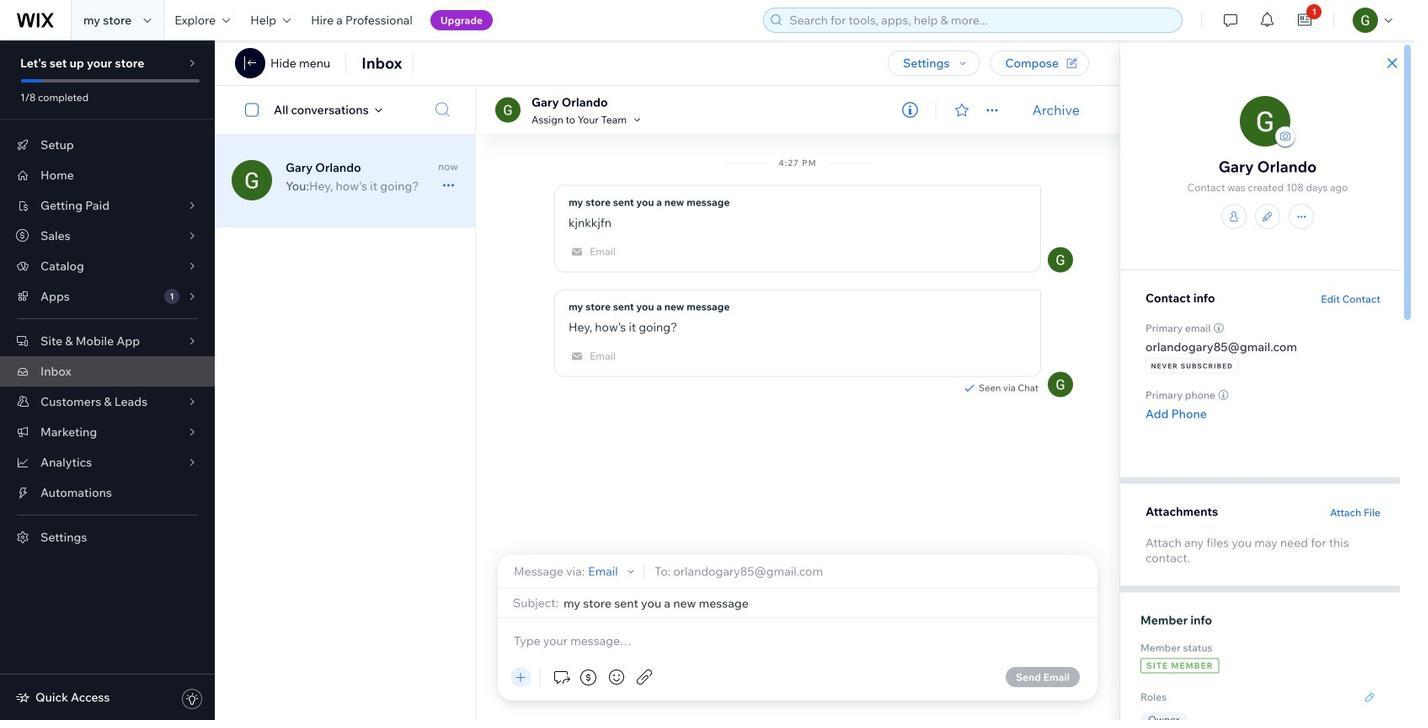 Task type: describe. For each thing, give the bounding box(es) containing it.
emojis image
[[607, 667, 627, 688]]

2 horizontal spatial gary orlando image
[[1240, 96, 1291, 147]]

sidebar element
[[0, 40, 215, 720]]

0 horizontal spatial gary orlando image
[[495, 97, 521, 123]]

files image
[[635, 667, 655, 688]]



Task type: locate. For each thing, give the bounding box(es) containing it.
gary orlando image inside chat messages log
[[1048, 372, 1074, 397]]

Type your message. Hit enter to submit. text field
[[511, 632, 1084, 651]]

1 vertical spatial gary orlando image
[[1048, 372, 1074, 397]]

Search for tools, apps, help & more... field
[[785, 8, 1177, 32]]

saved replies image
[[551, 667, 571, 688]]

gary orlando image
[[495, 97, 521, 123], [1048, 372, 1074, 397]]

chat messages log
[[476, 134, 1120, 555]]

1 horizontal spatial gary orlando image
[[1048, 372, 1074, 397]]

gary orlando image inside chat messages log
[[1048, 247, 1074, 273]]

None checkbox
[[236, 100, 274, 120]]

1 horizontal spatial gary orlando image
[[1048, 247, 1074, 273]]

gary orlando image
[[1240, 96, 1291, 147], [232, 160, 272, 201], [1048, 247, 1074, 273]]

1 vertical spatial gary orlando image
[[232, 160, 272, 201]]

2 vertical spatial gary orlando image
[[1048, 247, 1074, 273]]

0 vertical spatial gary orlando image
[[495, 97, 521, 123]]

0 horizontal spatial gary orlando image
[[232, 160, 272, 201]]

0 vertical spatial gary orlando image
[[1240, 96, 1291, 147]]

None field
[[564, 596, 1084, 611]]



Task type: vqa. For each thing, say whether or not it's contained in the screenshot.
Type your message. Hit enter to submit. 'text field'
yes



